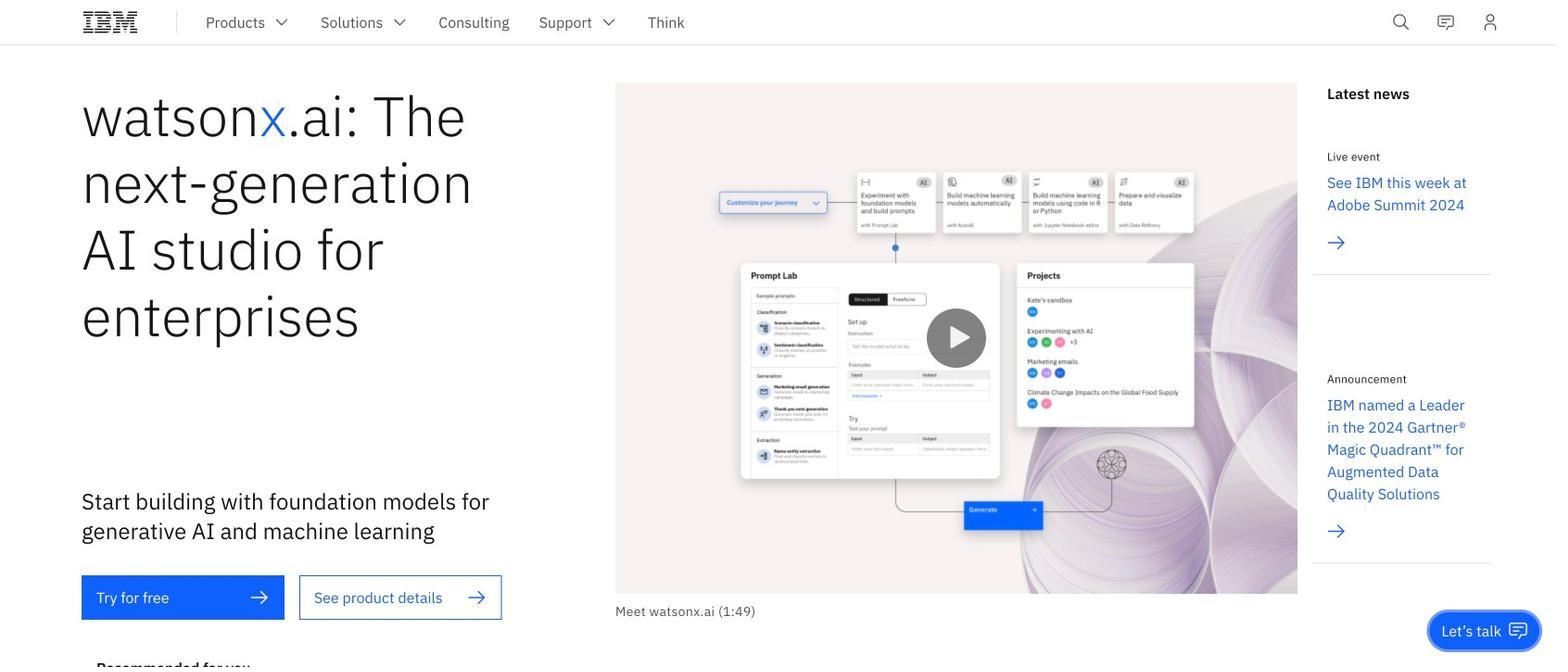 Task type: vqa. For each thing, say whether or not it's contained in the screenshot.
Your privacy choices 'element'
no



Task type: describe. For each thing, give the bounding box(es) containing it.
let's talk element
[[1442, 621, 1502, 641]]



